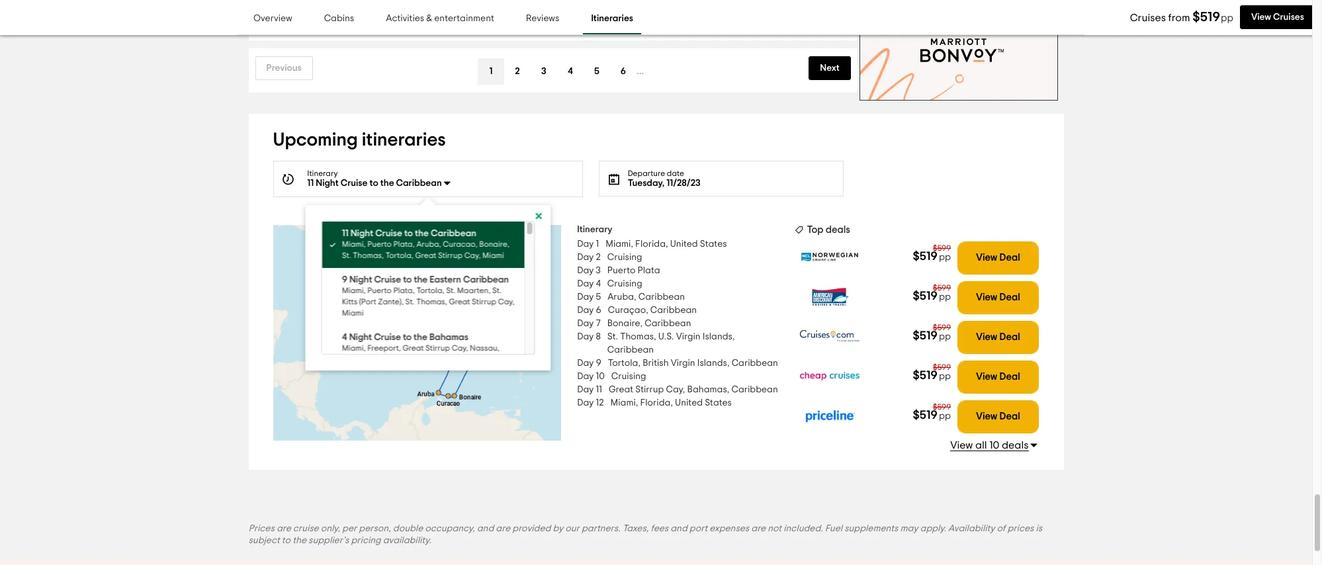 Task type: describe. For each thing, give the bounding box(es) containing it.
itineraries
[[591, 14, 633, 23]]

(port
[[359, 298, 376, 306]]

nassau,
[[470, 344, 499, 352]]

11 day​​ from the top
[[577, 385, 594, 394]]

british
[[643, 358, 669, 368]]

taxes,
[[622, 524, 649, 533]]

maarten,
[[457, 286, 490, 294]]

reviews
[[526, 14, 559, 23]]

plata
[[638, 266, 660, 275]]

curaçao,
[[608, 306, 648, 315]]

the inside prices are cruise only, per person, double occupancy, and are provided by our partners. taxes, fees and port expenses are not included. fuel supplements may apply. availability of prices is subject to the supplier's pricing availability.
[[293, 536, 306, 545]]

cruise
[[293, 524, 319, 533]]

8 day​​ from the top
[[577, 332, 594, 341]]

stirrup inside 4 night cruise to the bahamas miami, freeport, great stirrup cay, nassau, miami
[[425, 344, 450, 352]]

port
[[689, 524, 707, 533]]

overview
[[253, 14, 292, 23]]

stirrup inside 11 night cruise to the caribbean miami, puerto plata, aruba, curacao, bonaire, st. thomas, tortola, great stirrup cay, miami
[[438, 251, 462, 259]]

3 inside "link"
[[541, 67, 546, 76]]

11 night cruise to the caribbean
[[307, 178, 442, 188]]

night for 9 night cruise to the eastern caribbean miami, puerto plata, tortola, st. maarten, st. kitts (port zante), st. thomas, great stirrup cay, miami
[[349, 275, 372, 284]]

3 day​​ from the top
[[577, 266, 594, 275]]

itineraries link
[[583, 4, 641, 34]]

3 are from the left
[[751, 524, 766, 533]]

5 $599 from the top
[[933, 403, 951, 411]]

activities
[[386, 14, 424, 23]]

5 day​​ from the top
[[577, 292, 594, 302]]

4 day​​ from the top
[[577, 279, 594, 288]]

2 view deal from the top
[[976, 293, 1020, 303]]

2 $599 $519 pp from the top
[[913, 284, 951, 303]]

st. right zante), at the left bottom of page
[[405, 298, 414, 306]]

9 inside 9 night cruise to the eastern caribbean miami, puerto plata, tortola, st. maarten, st. kitts (port zante), st. thomas, great stirrup cay, miami
[[342, 275, 347, 284]]

9 day​​ from the top
[[577, 358, 594, 368]]

itinerary for itinerary day​​ 1 miami, florida, united states day​​ 2 cruising day​​ 3 puerto plata day​​ 4 cruising day​​ 5 aruba, caribbean day​​ 6 curaçao, caribbean day​​ 7 bonaire, caribbean day​​ 8 st. thomas, u.s. virgin islands, caribbean day​​ 9 tortola, british virgin islands, caribbean day​​ 10 cruising day​​ 11 great stirrup cay, bahamas, caribbean day​​ 12 miami, florida, united states
[[577, 225, 612, 234]]

2 vertical spatial cruising
[[611, 372, 646, 381]]

cabins link
[[316, 4, 362, 34]]

activities & entertainment
[[386, 14, 494, 23]]

3 deal from the top
[[1000, 332, 1020, 342]]

reviews link
[[518, 4, 567, 34]]

top deals
[[807, 225, 850, 235]]

person,
[[359, 524, 391, 533]]

1 vertical spatial states
[[705, 398, 732, 407]]

by
[[553, 524, 563, 533]]

to inside prices are cruise only, per person, double occupancy, and are provided by our partners. taxes, fees and port expenses are not included. fuel supplements may apply. availability of prices is subject to the supplier's pricing availability.
[[282, 536, 291, 545]]

puerto inside itinerary day​​ 1 miami, florida, united states day​​ 2 cruising day​​ 3 puerto plata day​​ 4 cruising day​​ 5 aruba, caribbean day​​ 6 curaçao, caribbean day​​ 7 bonaire, caribbean day​​ 8 st. thomas, u.s. virgin islands, caribbean day​​ 9 tortola, british virgin islands, caribbean day​​ 10 cruising day​​ 11 great stirrup cay, bahamas, caribbean day​​ 12 miami, florida, united states
[[607, 266, 636, 275]]

to for the bahamas
[[403, 333, 411, 342]]

1 $599 $519 pp from the top
[[913, 244, 951, 263]]

1 view deal from the top
[[976, 253, 1020, 263]]

1 and from the left
[[477, 524, 494, 533]]

2 $599 from the top
[[933, 284, 951, 292]]

0 vertical spatial united
[[670, 239, 698, 249]]

supplements
[[844, 524, 898, 533]]

4 deal from the top
[[1000, 372, 1020, 382]]

night for 11 night cruise to the caribbean
[[316, 178, 339, 188]]

4 $599 $519 pp from the top
[[913, 363, 951, 382]]

cruise for 11 night cruise to the caribbean miami, puerto plata, aruba, curacao, bonaire, st. thomas, tortola, great stirrup cay, miami
[[375, 229, 402, 238]]

1 vertical spatial virgin
[[671, 358, 695, 368]]

0 horizontal spatial deals
[[826, 225, 850, 235]]

3 link
[[531, 58, 557, 85]]

stirrup inside 9 night cruise to the eastern caribbean miami, puerto plata, tortola, st. maarten, st. kitts (port zante), st. thomas, great stirrup cay, miami
[[471, 298, 496, 306]]

view cruises
[[1251, 13, 1304, 22]]

bonaire, inside 11 night cruise to the caribbean miami, puerto plata, aruba, curacao, bonaire, st. thomas, tortola, great stirrup cay, miami
[[479, 240, 509, 248]]

3 view deal from the top
[[976, 332, 1020, 342]]

night for 11 night cruise to the caribbean miami, puerto plata, aruba, curacao, bonaire, st. thomas, tortola, great stirrup cay, miami
[[350, 229, 373, 238]]

great inside itinerary day​​ 1 miami, florida, united states day​​ 2 cruising day​​ 3 puerto plata day​​ 4 cruising day​​ 5 aruba, caribbean day​​ 6 curaçao, caribbean day​​ 7 bonaire, caribbean day​​ 8 st. thomas, u.s. virgin islands, caribbean day​​ 9 tortola, british virgin islands, caribbean day​​ 10 cruising day​​ 11 great stirrup cay, bahamas, caribbean day​​ 12 miami, florida, united states
[[609, 385, 633, 394]]

cay, inside 9 night cruise to the eastern caribbean miami, puerto plata, tortola, st. maarten, st. kitts (port zante), st. thomas, great stirrup cay, miami
[[498, 298, 514, 306]]

4 inside itinerary day​​ 1 miami, florida, united states day​​ 2 cruising day​​ 3 puerto plata day​​ 4 cruising day​​ 5 aruba, caribbean day​​ 6 curaçao, caribbean day​​ 7 bonaire, caribbean day​​ 8 st. thomas, u.s. virgin islands, caribbean day​​ 9 tortola, british virgin islands, caribbean day​​ 10 cruising day​​ 11 great stirrup cay, bahamas, caribbean day​​ 12 miami, florida, united states
[[596, 279, 601, 288]]

availability
[[948, 524, 995, 533]]

activities & entertainment link
[[378, 4, 502, 34]]

0 vertical spatial virgin
[[676, 332, 701, 341]]

3 $599 from the top
[[933, 323, 951, 331]]

great stirrup cay, bahamas, caribbean link
[[609, 383, 778, 396]]

helpful
[[280, 22, 306, 30]]

the for the eastern caribbean
[[414, 275, 427, 284]]

tortola, inside 9 night cruise to the eastern caribbean miami, puerto plata, tortola, st. maarten, st. kitts (port zante), st. thomas, great stirrup cay, miami
[[416, 286, 444, 294]]

9 night cruise to the eastern caribbean miami, puerto plata, tortola, st. maarten, st. kitts (port zante), st. thomas, great stirrup cay, miami
[[342, 275, 514, 317]]

bahamas,
[[687, 385, 729, 394]]

6 link
[[610, 58, 636, 85]]

curaçao, caribbean link
[[608, 304, 697, 317]]

4 link
[[557, 58, 584, 85]]

freeport,
[[367, 344, 401, 352]]

&
[[426, 14, 432, 23]]

itinerary day​​ 1 miami, florida, united states day​​ 2 cruising day​​ 3 puerto plata day​​ 4 cruising day​​ 5 aruba, caribbean day​​ 6 curaçao, caribbean day​​ 7 bonaire, caribbean day​​ 8 st. thomas, u.s. virgin islands, caribbean day​​ 9 tortola, british virgin islands, caribbean day​​ 10 cruising day​​ 11 great stirrup cay, bahamas, caribbean day​​ 12 miami, florida, united states
[[577, 225, 778, 407]]

3 inside itinerary day​​ 1 miami, florida, united states day​​ 2 cruising day​​ 3 puerto plata day​​ 4 cruising day​​ 5 aruba, caribbean day​​ 6 curaçao, caribbean day​​ 7 bonaire, caribbean day​​ 8 st. thomas, u.s. virgin islands, caribbean day​​ 9 tortola, british virgin islands, caribbean day​​ 10 cruising day​​ 11 great stirrup cay, bahamas, caribbean day​​ 12 miami, florida, united states
[[596, 266, 601, 275]]

included.
[[784, 524, 823, 533]]

zante),
[[378, 298, 403, 306]]

5 link
[[584, 58, 610, 85]]

itinerary for itinerary
[[307, 169, 338, 177]]

caribbean inside 9 night cruise to the eastern caribbean miami, puerto plata, tortola, st. maarten, st. kitts (port zante), st. thomas, great stirrup cay, miami
[[463, 275, 509, 284]]

next
[[820, 63, 840, 73]]

1 vertical spatial cruising
[[607, 279, 642, 288]]

1 are from the left
[[277, 524, 291, 533]]

kitts
[[342, 298, 357, 306]]

1 horizontal spatial 6
[[621, 67, 626, 76]]

from
[[1168, 13, 1190, 23]]

pricing
[[351, 536, 381, 545]]

expenses
[[710, 524, 749, 533]]

tuesday,
[[628, 178, 665, 188]]

11 night cruise to the caribbean miami, puerto plata, aruba, curacao, bonaire, st. thomas, tortola, great stirrup cay, miami
[[342, 229, 509, 259]]

4 night cruise to the bahamas miami, freeport, great stirrup cay, nassau, miami
[[342, 333, 499, 363]]

2 are from the left
[[496, 524, 510, 533]]

date
[[667, 169, 684, 177]]

great inside 9 night cruise to the eastern caribbean miami, puerto plata, tortola, st. maarten, st. kitts (port zante), st. thomas, great stirrup cay, miami
[[449, 298, 470, 306]]

eastern
[[429, 275, 461, 284]]

subject
[[248, 536, 280, 545]]

st. inside 11 night cruise to the caribbean miami, puerto plata, aruba, curacao, bonaire, st. thomas, tortola, great stirrup cay, miami
[[342, 251, 351, 259]]

7
[[596, 319, 601, 328]]

occupancy,
[[425, 524, 475, 533]]

overview link
[[245, 4, 300, 34]]

upcoming itineraries
[[273, 131, 446, 149]]

0 vertical spatial cruising
[[607, 253, 642, 262]]

9 inside itinerary day​​ 1 miami, florida, united states day​​ 2 cruising day​​ 3 puerto plata day​​ 4 cruising day​​ 5 aruba, caribbean day​​ 6 curaçao, caribbean day​​ 7 bonaire, caribbean day​​ 8 st. thomas, u.s. virgin islands, caribbean day​​ 9 tortola, british virgin islands, caribbean day​​ 10 cruising day​​ 11 great stirrup cay, bahamas, caribbean day​​ 12 miami, florida, united states
[[596, 358, 601, 368]]

upcoming
[[273, 131, 358, 149]]

per
[[342, 524, 357, 533]]

view all 10 deals
[[950, 440, 1029, 450]]

2 cruises from the left
[[1273, 13, 1304, 22]]

fees
[[651, 524, 668, 533]]

bahamas
[[429, 333, 468, 342]]

is
[[1036, 524, 1042, 533]]

all
[[975, 440, 987, 450]]

next link
[[809, 56, 851, 80]]

0 vertical spatial 1
[[489, 67, 493, 76]]



Task type: locate. For each thing, give the bounding box(es) containing it.
12
[[596, 398, 604, 407]]

st.
[[342, 251, 351, 259], [446, 286, 455, 294], [492, 286, 501, 294], [405, 298, 414, 306], [607, 332, 618, 341]]

0 horizontal spatial 3
[[541, 67, 546, 76]]

florida, down great stirrup cay, bahamas, caribbean link
[[640, 398, 673, 407]]

1 day​​ from the top
[[577, 239, 594, 249]]

thomas, inside 9 night cruise to the eastern caribbean miami, puerto plata, tortola, st. maarten, st. kitts (port zante), st. thomas, great stirrup cay, miami
[[416, 298, 447, 306]]

11 inside 11 night cruise to the caribbean miami, puerto plata, aruba, curacao, bonaire, st. thomas, tortola, great stirrup cay, miami
[[342, 229, 348, 238]]

tortola, inside 11 night cruise to the caribbean miami, puerto plata, aruba, curacao, bonaire, st. thomas, tortola, great stirrup cay, miami
[[385, 251, 413, 259]]

5 view deal from the top
[[976, 412, 1020, 422]]

the up 9 night cruise to the eastern caribbean miami, puerto plata, tortola, st. maarten, st. kitts (port zante), st. thomas, great stirrup cay, miami
[[415, 229, 428, 238]]

united
[[670, 239, 698, 249], [675, 398, 703, 407]]

st. right 8
[[607, 332, 618, 341]]

5 inside itinerary day​​ 1 miami, florida, united states day​​ 2 cruising day​​ 3 puerto plata day​​ 4 cruising day​​ 5 aruba, caribbean day​​ 6 curaçao, caribbean day​​ 7 bonaire, caribbean day​​ 8 st. thomas, u.s. virgin islands, caribbean day​​ 9 tortola, british virgin islands, caribbean day​​ 10 cruising day​​ 11 great stirrup cay, bahamas, caribbean day​​ 12 miami, florida, united states
[[596, 292, 601, 302]]

cruise inside 9 night cruise to the eastern caribbean miami, puerto plata, tortola, st. maarten, st. kitts (port zante), st. thomas, great stirrup cay, miami
[[374, 275, 401, 284]]

the inside 4 night cruise to the bahamas miami, freeport, great stirrup cay, nassau, miami
[[413, 333, 427, 342]]

1 horizontal spatial bonaire,
[[607, 319, 643, 328]]

0 vertical spatial puerto
[[367, 240, 391, 248]]

4 left the 5 link
[[568, 67, 573, 76]]

and right fees
[[670, 524, 687, 533]]

2 vertical spatial 11
[[596, 385, 602, 394]]

u.s.
[[658, 332, 674, 341]]

cruising up aruba, caribbean "link"
[[607, 279, 642, 288]]

5 right 4 link
[[594, 67, 599, 76]]

the inside 11 night cruise to the caribbean miami, puerto plata, aruba, curacao, bonaire, st. thomas, tortola, great stirrup cay, miami
[[415, 229, 428, 238]]

0 horizontal spatial are
[[277, 524, 291, 533]]

0 horizontal spatial 9
[[342, 275, 347, 284]]

the left the eastern
[[414, 275, 427, 284]]

1 vertical spatial 5
[[596, 292, 601, 302]]

cruise for 4 night cruise to the bahamas miami, freeport, great stirrup cay, nassau, miami
[[374, 333, 401, 342]]

9 up kitts
[[342, 275, 347, 284]]

to for the eastern caribbean
[[403, 275, 412, 284]]

st. right maarten,
[[492, 286, 501, 294]]

supplier's
[[308, 536, 349, 545]]

provided
[[512, 524, 551, 533]]

the inside 9 night cruise to the eastern caribbean miami, puerto plata, tortola, st. maarten, st. kitts (port zante), st. thomas, great stirrup cay, miami
[[414, 275, 427, 284]]

miami, florida, united states link for 1
[[606, 237, 727, 251]]

cabins
[[324, 14, 354, 23]]

0 vertical spatial islands,
[[703, 332, 735, 341]]

4 down kitts
[[342, 333, 347, 342]]

night up (port
[[349, 275, 372, 284]]

10
[[596, 372, 605, 381], [989, 440, 999, 450]]

0 vertical spatial 5
[[594, 67, 599, 76]]

1 vertical spatial aruba,
[[608, 292, 636, 302]]

1 horizontal spatial 10
[[989, 440, 999, 450]]

0 horizontal spatial 2
[[515, 67, 520, 76]]

$599 $519 pp
[[913, 244, 951, 263], [913, 284, 951, 303], [913, 323, 951, 342], [913, 363, 951, 382], [913, 403, 951, 422]]

aruba, left curacao,
[[416, 240, 441, 248]]

night inside 9 night cruise to the eastern caribbean miami, puerto plata, tortola, st. maarten, st. kitts (port zante), st. thomas, great stirrup cay, miami
[[349, 275, 372, 284]]

3
[[541, 67, 546, 76], [596, 266, 601, 275]]

1 vertical spatial florida,
[[640, 398, 673, 407]]

9 down 8
[[596, 358, 601, 368]]

to down 11 night cruise to the caribbean
[[404, 229, 413, 238]]

1 horizontal spatial thomas,
[[416, 298, 447, 306]]

partners.
[[582, 524, 620, 533]]

prices
[[248, 524, 274, 533]]

islands, up tortola, british virgin islands, caribbean link
[[703, 332, 735, 341]]

may
[[900, 524, 918, 533]]

puerto
[[367, 240, 391, 248], [607, 266, 636, 275], [367, 286, 391, 294]]

plata,
[[393, 240, 414, 248], [393, 286, 414, 294]]

to inside 9 night cruise to the eastern caribbean miami, puerto plata, tortola, st. maarten, st. kitts (port zante), st. thomas, great stirrup cay, miami
[[403, 275, 412, 284]]

10 up 12
[[596, 372, 605, 381]]

6 inside itinerary day​​ 1 miami, florida, united states day​​ 2 cruising day​​ 3 puerto plata day​​ 4 cruising day​​ 5 aruba, caribbean day​​ 6 curaçao, caribbean day​​ 7 bonaire, caribbean day​​ 8 st. thomas, u.s. virgin islands, caribbean day​​ 9 tortola, british virgin islands, caribbean day​​ 10 cruising day​​ 11 great stirrup cay, bahamas, caribbean day​​ 12 miami, florida, united states
[[596, 306, 601, 315]]

2 vertical spatial tortola,
[[608, 358, 641, 368]]

plata, left curacao,
[[393, 240, 414, 248]]

1 horizontal spatial and
[[670, 524, 687, 533]]

1 horizontal spatial are
[[496, 524, 510, 533]]

miami inside 4 night cruise to the bahamas miami, freeport, great stirrup cay, nassau, miami
[[342, 355, 363, 363]]

0 vertical spatial plata,
[[393, 240, 414, 248]]

0 vertical spatial miami
[[482, 251, 504, 259]]

3 $599 $519 pp from the top
[[913, 323, 951, 342]]

thomas, up (port
[[353, 251, 383, 259]]

11 up 12
[[596, 385, 602, 394]]

caribbean inside 11 night cruise to the caribbean miami, puerto plata, aruba, curacao, bonaire, st. thomas, tortola, great stirrup cay, miami
[[430, 229, 476, 238]]

0 horizontal spatial bonaire,
[[479, 240, 509, 248]]

1 inside itinerary day​​ 1 miami, florida, united states day​​ 2 cruising day​​ 3 puerto plata day​​ 4 cruising day​​ 5 aruba, caribbean day​​ 6 curaçao, caribbean day​​ 7 bonaire, caribbean day​​ 8 st. thomas, u.s. virgin islands, caribbean day​​ 9 tortola, british virgin islands, caribbean day​​ 10 cruising day​​ 11 great stirrup cay, bahamas, caribbean day​​ 12 miami, florida, united states
[[596, 239, 599, 249]]

aruba, caribbean link
[[608, 290, 685, 304]]

cay, inside 4 night cruise to the bahamas miami, freeport, great stirrup cay, nassau, miami
[[451, 344, 468, 352]]

0 vertical spatial 6
[[621, 67, 626, 76]]

the down itineraries
[[380, 178, 394, 188]]

1 vertical spatial thomas,
[[416, 298, 447, 306]]

stirrup inside itinerary day​​ 1 miami, florida, united states day​​ 2 cruising day​​ 3 puerto plata day​​ 4 cruising day​​ 5 aruba, caribbean day​​ 6 curaçao, caribbean day​​ 7 bonaire, caribbean day​​ 8 st. thomas, u.s. virgin islands, caribbean day​​ 9 tortola, british virgin islands, caribbean day​​ 10 cruising day​​ 11 great stirrup cay, bahamas, caribbean day​​ 12 miami, florida, united states
[[635, 385, 664, 394]]

night up freeport,
[[349, 333, 372, 342]]

10 right all
[[989, 440, 999, 450]]

virgin right u.s.
[[676, 332, 701, 341]]

1 horizontal spatial cruises
[[1273, 13, 1304, 22]]

availability.
[[383, 536, 431, 545]]

2 vertical spatial thomas,
[[620, 332, 656, 341]]

are left cruise at the left
[[277, 524, 291, 533]]

11 down 11 night cruise to the caribbean
[[342, 229, 348, 238]]

0 horizontal spatial 10
[[596, 372, 605, 381]]

2 vertical spatial miami
[[342, 355, 363, 363]]

miami, florida, united states link up plata
[[606, 237, 727, 251]]

1 vertical spatial 11
[[342, 229, 348, 238]]

of
[[997, 524, 1005, 533]]

deals right top
[[826, 225, 850, 235]]

3 left plata
[[596, 266, 601, 275]]

and right the occupancy,
[[477, 524, 494, 533]]

departure date tuesday, 11/28/23
[[628, 169, 701, 188]]

departure
[[628, 169, 665, 177]]

9
[[342, 275, 347, 284], [596, 358, 601, 368]]

4 for 4 night cruise to the bahamas miami, freeport, great stirrup cay, nassau, miami
[[342, 333, 347, 342]]

the for the bahamas
[[413, 333, 427, 342]]

miami inside 9 night cruise to the eastern caribbean miami, puerto plata, tortola, st. maarten, st. kitts (port zante), st. thomas, great stirrup cay, miami
[[342, 309, 363, 317]]

1 horizontal spatial deals
[[1002, 440, 1029, 450]]

prices
[[1007, 524, 1034, 533]]

entertainment
[[434, 14, 494, 23]]

plata, inside 11 night cruise to the caribbean miami, puerto plata, aruba, curacao, bonaire, st. thomas, tortola, great stirrup cay, miami
[[393, 240, 414, 248]]

curacao,
[[443, 240, 477, 248]]

great
[[415, 251, 436, 259], [449, 298, 470, 306], [402, 344, 423, 352], [609, 385, 633, 394]]

bonaire, caribbean link
[[607, 317, 691, 330]]

night
[[316, 178, 339, 188], [350, 229, 373, 238], [349, 275, 372, 284], [349, 333, 372, 342]]

night down upcoming
[[316, 178, 339, 188]]

plata, inside 9 night cruise to the eastern caribbean miami, puerto plata, tortola, st. maarten, st. kitts (port zante), st. thomas, great stirrup cay, miami
[[393, 286, 414, 294]]

10 day​​ from the top
[[577, 372, 594, 381]]

to right subject
[[282, 536, 291, 545]]

0 vertical spatial florida,
[[635, 239, 668, 249]]

the for the caribbean
[[415, 229, 428, 238]]

2 horizontal spatial 11
[[596, 385, 602, 394]]

islands, up bahamas,
[[697, 358, 730, 368]]

4 for 4
[[568, 67, 573, 76]]

tortola, left british in the bottom of the page
[[608, 358, 641, 368]]

cruise down upcoming itineraries
[[341, 178, 368, 188]]

to down zante), at the left bottom of page
[[403, 333, 411, 342]]

stirrup
[[438, 251, 462, 259], [471, 298, 496, 306], [425, 344, 450, 352], [635, 385, 664, 394]]

1 vertical spatial bonaire,
[[607, 319, 643, 328]]

8
[[596, 332, 601, 341]]

night for 4 night cruise to the bahamas miami, freeport, great stirrup cay, nassau, miami
[[349, 333, 372, 342]]

itineraries
[[362, 131, 446, 149]]

are left the provided
[[496, 524, 510, 533]]

night inside 11 night cruise to the caribbean miami, puerto plata, aruba, curacao, bonaire, st. thomas, tortola, great stirrup cay, miami
[[350, 229, 373, 238]]

tortola, inside itinerary day​​ 1 miami, florida, united states day​​ 2 cruising day​​ 3 puerto plata day​​ 4 cruising day​​ 5 aruba, caribbean day​​ 6 curaçao, caribbean day​​ 7 bonaire, caribbean day​​ 8 st. thomas, u.s. virgin islands, caribbean day​​ 9 tortola, british virgin islands, caribbean day​​ 10 cruising day​​ 11 great stirrup cay, bahamas, caribbean day​​ 12 miami, florida, united states
[[608, 358, 641, 368]]

0 vertical spatial deals
[[826, 225, 850, 235]]

are
[[277, 524, 291, 533], [496, 524, 510, 533], [751, 524, 766, 533]]

to up zante), at the left bottom of page
[[403, 275, 412, 284]]

miami, florida, united states link down bahamas,
[[610, 396, 732, 409]]

double
[[393, 524, 423, 533]]

plata, up zante), at the left bottom of page
[[393, 286, 414, 294]]

and
[[477, 524, 494, 533], [670, 524, 687, 533]]

11 for 11 night cruise to the caribbean
[[307, 178, 314, 188]]

miami, inside 4 night cruise to the bahamas miami, freeport, great stirrup cay, nassau, miami
[[342, 344, 365, 352]]

deal
[[1000, 253, 1020, 263], [1000, 293, 1020, 303], [1000, 332, 1020, 342], [1000, 372, 1020, 382], [1000, 412, 1020, 422]]

7 day​​ from the top
[[577, 319, 594, 328]]

0 horizontal spatial 6
[[596, 306, 601, 315]]

the left the bahamas
[[413, 333, 427, 342]]

0 vertical spatial 10
[[596, 372, 605, 381]]

cruises
[[1130, 13, 1166, 23], [1273, 13, 1304, 22]]

the map for this itinerary is not available at this time. image
[[273, 225, 561, 441]]

6
[[621, 67, 626, 76], [596, 306, 601, 315]]

cruise up freeport,
[[374, 333, 401, 342]]

aruba, up "curaçao,"
[[608, 292, 636, 302]]

to down upcoming itineraries
[[370, 178, 378, 188]]

5 deal from the top
[[1000, 412, 1020, 422]]

1 vertical spatial plata,
[[393, 286, 414, 294]]

1 horizontal spatial 1
[[596, 239, 599, 249]]

cay,
[[464, 251, 480, 259], [498, 298, 514, 306], [451, 344, 468, 352], [666, 385, 685, 394]]

1 vertical spatial 1
[[596, 239, 599, 249]]

0 vertical spatial 4
[[568, 67, 573, 76]]

2 vertical spatial puerto
[[367, 286, 391, 294]]

thomas,
[[353, 251, 383, 259], [416, 298, 447, 306], [620, 332, 656, 341]]

cruise inside 4 night cruise to the bahamas miami, freeport, great stirrup cay, nassau, miami
[[374, 333, 401, 342]]

view deal
[[976, 253, 1020, 263], [976, 293, 1020, 303], [976, 332, 1020, 342], [976, 372, 1020, 382], [976, 412, 1020, 422]]

tortola, british virgin islands, caribbean link
[[608, 356, 778, 370]]

6 day​​ from the top
[[577, 306, 594, 315]]

0 vertical spatial aruba,
[[416, 240, 441, 248]]

2 and from the left
[[670, 524, 687, 533]]

night inside 4 night cruise to the bahamas miami, freeport, great stirrup cay, nassau, miami
[[349, 333, 372, 342]]

0 horizontal spatial tortola,
[[385, 251, 413, 259]]

1 vertical spatial 10
[[989, 440, 999, 450]]

united down 11/28/23
[[670, 239, 698, 249]]

4 view deal from the top
[[976, 372, 1020, 382]]

cruise up zante), at the left bottom of page
[[374, 275, 401, 284]]

1 vertical spatial tortola,
[[416, 286, 444, 294]]

2 horizontal spatial tortola,
[[608, 358, 641, 368]]

0 vertical spatial 3
[[541, 67, 546, 76]]

thomas, down bonaire, caribbean link
[[620, 332, 656, 341]]

0 vertical spatial tortola,
[[385, 251, 413, 259]]

1 horizontal spatial 3
[[596, 266, 601, 275]]

our
[[565, 524, 580, 533]]

2 vertical spatial 4
[[342, 333, 347, 342]]

bonaire, right curacao,
[[479, 240, 509, 248]]

cruising
[[607, 253, 642, 262], [607, 279, 642, 288], [611, 372, 646, 381]]

0 horizontal spatial cruises
[[1130, 13, 1166, 23]]

view
[[1251, 13, 1271, 22], [976, 253, 997, 263], [976, 293, 997, 303], [976, 332, 997, 342], [976, 372, 997, 382], [976, 412, 997, 422], [950, 440, 973, 450]]

1 $599 from the top
[[933, 244, 951, 252]]

1 vertical spatial united
[[675, 398, 703, 407]]

1 vertical spatial deals
[[1002, 440, 1029, 450]]

0 vertical spatial itinerary
[[307, 169, 338, 177]]

4 up 7
[[596, 279, 601, 288]]

1 horizontal spatial aruba,
[[608, 292, 636, 302]]

1 horizontal spatial tortola,
[[416, 286, 444, 294]]

2 plata, from the top
[[393, 286, 414, 294]]

st. inside itinerary day​​ 1 miami, florida, united states day​​ 2 cruising day​​ 3 puerto plata day​​ 4 cruising day​​ 5 aruba, caribbean day​​ 6 curaçao, caribbean day​​ 7 bonaire, caribbean day​​ 8 st. thomas, u.s. virgin islands, caribbean day​​ 9 tortola, british virgin islands, caribbean day​​ 10 cruising day​​ 11 great stirrup cay, bahamas, caribbean day​​ 12 miami, florida, united states
[[607, 332, 618, 341]]

florida, up plata
[[635, 239, 668, 249]]

cruise inside 11 night cruise to the caribbean miami, puerto plata, aruba, curacao, bonaire, st. thomas, tortola, great stirrup cay, miami
[[375, 229, 402, 238]]

miami, inside 9 night cruise to the eastern caribbean miami, puerto plata, tortola, st. maarten, st. kitts (port zante), st. thomas, great stirrup cay, miami
[[342, 286, 365, 294]]

the
[[380, 178, 394, 188], [415, 229, 428, 238], [414, 275, 427, 284], [413, 333, 427, 342], [293, 536, 306, 545]]

6 left …
[[621, 67, 626, 76]]

stirrup down the bahamas
[[425, 344, 450, 352]]

thomas, down the eastern
[[416, 298, 447, 306]]

stirrup down curacao,
[[438, 251, 462, 259]]

0 vertical spatial miami, florida, united states link
[[606, 237, 727, 251]]

0 horizontal spatial 1
[[489, 67, 493, 76]]

cruise for 11 night cruise to the caribbean
[[341, 178, 368, 188]]

4 $599 from the top
[[933, 363, 951, 371]]

miami, florida, united states link for 12
[[610, 396, 732, 409]]

cay, down the bahamas
[[451, 344, 468, 352]]

cay, inside itinerary day​​ 1 miami, florida, united states day​​ 2 cruising day​​ 3 puerto plata day​​ 4 cruising day​​ 5 aruba, caribbean day​​ 6 curaçao, caribbean day​​ 7 bonaire, caribbean day​​ 8 st. thomas, u.s. virgin islands, caribbean day​​ 9 tortola, british virgin islands, caribbean day​​ 10 cruising day​​ 11 great stirrup cay, bahamas, caribbean day​​ 12 miami, florida, united states
[[666, 385, 685, 394]]

5 $599 $519 pp from the top
[[913, 403, 951, 422]]

day​​
[[577, 239, 594, 249], [577, 253, 594, 262], [577, 266, 594, 275], [577, 279, 594, 288], [577, 292, 594, 302], [577, 306, 594, 315], [577, 319, 594, 328], [577, 332, 594, 341], [577, 358, 594, 368], [577, 372, 594, 381], [577, 385, 594, 394], [577, 398, 594, 407]]

6 up 7
[[596, 306, 601, 315]]

2 inside itinerary day​​ 1 miami, florida, united states day​​ 2 cruising day​​ 3 puerto plata day​​ 4 cruising day​​ 5 aruba, caribbean day​​ 6 curaçao, caribbean day​​ 7 bonaire, caribbean day​​ 8 st. thomas, u.s. virgin islands, caribbean day​​ 9 tortola, british virgin islands, caribbean day​​ 10 cruising day​​ 11 great stirrup cay, bahamas, caribbean day​​ 12 miami, florida, united states
[[596, 253, 601, 262]]

0 vertical spatial 2
[[515, 67, 520, 76]]

virgin down st. thomas, u.s. virgin islands, caribbean link
[[671, 358, 695, 368]]

1 vertical spatial puerto
[[607, 266, 636, 275]]

0 vertical spatial states
[[700, 239, 727, 249]]

11 for 11 night cruise to the caribbean miami, puerto plata, aruba, curacao, bonaire, st. thomas, tortola, great stirrup cay, miami
[[342, 229, 348, 238]]

0 vertical spatial 11
[[307, 178, 314, 188]]

top
[[807, 225, 824, 235]]

1 vertical spatial 4
[[596, 279, 601, 288]]

united down great stirrup cay, bahamas, caribbean link
[[675, 398, 703, 407]]

cruises from $519 pp
[[1130, 11, 1233, 24]]

2 horizontal spatial thomas,
[[620, 332, 656, 341]]

1 horizontal spatial 2
[[596, 253, 601, 262]]

11 down upcoming
[[307, 178, 314, 188]]

1 cruises from the left
[[1130, 13, 1166, 23]]

1
[[489, 67, 493, 76], [596, 239, 599, 249]]

tortola, up zante), at the left bottom of page
[[385, 251, 413, 259]]

12 day​​ from the top
[[577, 398, 594, 407]]

11/28/23
[[666, 178, 701, 188]]

miami inside 11 night cruise to the caribbean miami, puerto plata, aruba, curacao, bonaire, st. thomas, tortola, great stirrup cay, miami
[[482, 251, 504, 259]]

cruise down 11 night cruise to the caribbean
[[375, 229, 402, 238]]

prices are cruise only, per person, double occupancy, and are provided by our partners. taxes, fees and port expenses are not included. fuel supplements may apply. availability of prices is subject to the supplier's pricing availability.
[[248, 524, 1042, 545]]

st. down the eastern
[[446, 286, 455, 294]]

1 horizontal spatial 4
[[568, 67, 573, 76]]

cruising down british in the bottom of the page
[[611, 372, 646, 381]]

0 vertical spatial 9
[[342, 275, 347, 284]]

1 deal from the top
[[1000, 253, 1020, 263]]

1 vertical spatial 2
[[596, 253, 601, 262]]

11
[[307, 178, 314, 188], [342, 229, 348, 238], [596, 385, 602, 394]]

1 vertical spatial islands,
[[697, 358, 730, 368]]

1 horizontal spatial itinerary
[[577, 225, 612, 234]]

…
[[636, 65, 644, 76]]

st. up kitts
[[342, 251, 351, 259]]

cay, up nassau,
[[498, 298, 514, 306]]

3 right 2 link
[[541, 67, 546, 76]]

0 horizontal spatial itinerary
[[307, 169, 338, 177]]

1 vertical spatial 3
[[596, 266, 601, 275]]

puerto inside 11 night cruise to the caribbean miami, puerto plata, aruba, curacao, bonaire, st. thomas, tortola, great stirrup cay, miami
[[367, 240, 391, 248]]

2 link
[[504, 58, 531, 85]]

tortola,
[[385, 251, 413, 259], [416, 286, 444, 294], [608, 358, 641, 368]]

0 horizontal spatial aruba,
[[416, 240, 441, 248]]

0 horizontal spatial and
[[477, 524, 494, 533]]

0 horizontal spatial 11
[[307, 178, 314, 188]]

great inside 11 night cruise to the caribbean miami, puerto plata, aruba, curacao, bonaire, st. thomas, tortola, great stirrup cay, miami
[[415, 251, 436, 259]]

cruises inside cruises from $519 pp
[[1130, 13, 1166, 23]]

cruising up plata
[[607, 253, 642, 262]]

4 inside 4 night cruise to the bahamas miami, freeport, great stirrup cay, nassau, miami
[[342, 333, 347, 342]]

the down cruise at the left
[[293, 536, 306, 545]]

puerto inside 9 night cruise to the eastern caribbean miami, puerto plata, tortola, st. maarten, st. kitts (port zante), st. thomas, great stirrup cay, miami
[[367, 286, 391, 294]]

5 up 7
[[596, 292, 601, 302]]

to inside 11 night cruise to the caribbean miami, puerto plata, aruba, curacao, bonaire, st. thomas, tortola, great stirrup cay, miami
[[404, 229, 413, 238]]

apply.
[[920, 524, 946, 533]]

stirrup down maarten,
[[471, 298, 496, 306]]

stirrup down british in the bottom of the page
[[635, 385, 664, 394]]

cruise
[[341, 178, 368, 188], [375, 229, 402, 238], [374, 275, 401, 284], [374, 333, 401, 342]]

itinerary
[[307, 169, 338, 177], [577, 225, 612, 234]]

bonaire,
[[479, 240, 509, 248], [607, 319, 643, 328]]

thomas, inside 11 night cruise to the caribbean miami, puerto plata, aruba, curacao, bonaire, st. thomas, tortola, great stirrup cay, miami
[[353, 251, 383, 259]]

0 vertical spatial thomas,
[[353, 251, 383, 259]]

aruba,
[[416, 240, 441, 248], [608, 292, 636, 302]]

1 plata, from the top
[[393, 240, 414, 248]]

4
[[568, 67, 573, 76], [596, 279, 601, 288], [342, 333, 347, 342]]

advertisement region
[[860, 0, 1058, 100]]

1 vertical spatial itinerary
[[577, 225, 612, 234]]

2 deal from the top
[[1000, 293, 1020, 303]]

bonaire, inside itinerary day​​ 1 miami, florida, united states day​​ 2 cruising day​​ 3 puerto plata day​​ 4 cruising day​​ 5 aruba, caribbean day​​ 6 curaçao, caribbean day​​ 7 bonaire, caribbean day​​ 8 st. thomas, u.s. virgin islands, caribbean day​​ 9 tortola, british virgin islands, caribbean day​​ 10 cruising day​​ 11 great stirrup cay, bahamas, caribbean day​​ 12 miami, florida, united states
[[607, 319, 643, 328]]

only,
[[321, 524, 340, 533]]

0 horizontal spatial 4
[[342, 333, 347, 342]]

tortola, down the eastern
[[416, 286, 444, 294]]

to inside 4 night cruise to the bahamas miami, freeport, great stirrup cay, nassau, miami
[[403, 333, 411, 342]]

11 inside itinerary day​​ 1 miami, florida, united states day​​ 2 cruising day​​ 3 puerto plata day​​ 4 cruising day​​ 5 aruba, caribbean day​​ 6 curaçao, caribbean day​​ 7 bonaire, caribbean day​​ 8 st. thomas, u.s. virgin islands, caribbean day​​ 9 tortola, british virgin islands, caribbean day​​ 10 cruising day​​ 11 great stirrup cay, bahamas, caribbean day​​ 12 miami, florida, united states
[[596, 385, 602, 394]]

cay, down tortola, british virgin islands, caribbean link
[[666, 385, 685, 394]]

2 day​​ from the top
[[577, 253, 594, 262]]

miami, inside 11 night cruise to the caribbean miami, puerto plata, aruba, curacao, bonaire, st. thomas, tortola, great stirrup cay, miami
[[342, 240, 365, 248]]

cay, inside 11 night cruise to the caribbean miami, puerto plata, aruba, curacao, bonaire, st. thomas, tortola, great stirrup cay, miami
[[464, 251, 480, 259]]

pp
[[1221, 13, 1233, 23], [939, 252, 951, 262], [939, 292, 951, 302], [939, 332, 951, 342], [939, 371, 951, 381], [939, 411, 951, 421]]

1 vertical spatial 6
[[596, 306, 601, 315]]

are left not
[[751, 524, 766, 533]]

1 vertical spatial miami, florida, united states link
[[610, 396, 732, 409]]

virgin
[[676, 332, 701, 341], [671, 358, 695, 368]]

0 vertical spatial bonaire,
[[479, 240, 509, 248]]

10 inside itinerary day​​ 1 miami, florida, united states day​​ 2 cruising day​​ 3 puerto plata day​​ 4 cruising day​​ 5 aruba, caribbean day​​ 6 curaçao, caribbean day​​ 7 bonaire, caribbean day​​ 8 st. thomas, u.s. virgin islands, caribbean day​​ 9 tortola, british virgin islands, caribbean day​​ 10 cruising day​​ 11 great stirrup cay, bahamas, caribbean day​​ 12 miami, florida, united states
[[596, 372, 605, 381]]

night down 11 night cruise to the caribbean
[[350, 229, 373, 238]]

0 horizontal spatial thomas,
[[353, 251, 383, 259]]

itinerary inside itinerary day​​ 1 miami, florida, united states day​​ 2 cruising day​​ 3 puerto plata day​​ 4 cruising day​​ 5 aruba, caribbean day​​ 6 curaçao, caribbean day​​ 7 bonaire, caribbean day​​ 8 st. thomas, u.s. virgin islands, caribbean day​​ 9 tortola, british virgin islands, caribbean day​​ 10 cruising day​​ 11 great stirrup cay, bahamas, caribbean day​​ 12 miami, florida, united states
[[577, 225, 612, 234]]

pp inside cruises from $519 pp
[[1221, 13, 1233, 23]]

cay, down curacao,
[[464, 251, 480, 259]]

2 horizontal spatial are
[[751, 524, 766, 533]]

to for the caribbean
[[404, 229, 413, 238]]

fuel
[[825, 524, 842, 533]]

great inside 4 night cruise to the bahamas miami, freeport, great stirrup cay, nassau, miami
[[402, 344, 423, 352]]

bonaire, down "curaçao,"
[[607, 319, 643, 328]]

2 horizontal spatial 4
[[596, 279, 601, 288]]

miami,
[[606, 239, 633, 249], [342, 240, 365, 248], [342, 286, 365, 294], [342, 344, 365, 352], [610, 398, 638, 407]]

deals right all
[[1002, 440, 1029, 450]]

not
[[768, 524, 782, 533]]

st. thomas, u.s. virgin islands, caribbean link
[[607, 330, 778, 356]]

cruise for 9 night cruise to the eastern caribbean miami, puerto plata, tortola, st. maarten, st. kitts (port zante), st. thomas, great stirrup cay, miami
[[374, 275, 401, 284]]

aruba, inside 11 night cruise to the caribbean miami, puerto plata, aruba, curacao, bonaire, st. thomas, tortola, great stirrup cay, miami
[[416, 240, 441, 248]]

1 vertical spatial 9
[[596, 358, 601, 368]]

1 horizontal spatial 11
[[342, 229, 348, 238]]

thomas, inside itinerary day​​ 1 miami, florida, united states day​​ 2 cruising day​​ 3 puerto plata day​​ 4 cruising day​​ 5 aruba, caribbean day​​ 6 curaçao, caribbean day​​ 7 bonaire, caribbean day​​ 8 st. thomas, u.s. virgin islands, caribbean day​​ 9 tortola, british virgin islands, caribbean day​​ 10 cruising day​​ 11 great stirrup cay, bahamas, caribbean day​​ 12 miami, florida, united states
[[620, 332, 656, 341]]

1 horizontal spatial 9
[[596, 358, 601, 368]]

1 vertical spatial miami
[[342, 309, 363, 317]]

aruba, inside itinerary day​​ 1 miami, florida, united states day​​ 2 cruising day​​ 3 puerto plata day​​ 4 cruising day​​ 5 aruba, caribbean day​​ 6 curaçao, caribbean day​​ 7 bonaire, caribbean day​​ 8 st. thomas, u.s. virgin islands, caribbean day​​ 9 tortola, british virgin islands, caribbean day​​ 10 cruising day​​ 11 great stirrup cay, bahamas, caribbean day​​ 12 miami, florida, united states
[[608, 292, 636, 302]]

share
[[335, 22, 356, 30]]



Task type: vqa. For each thing, say whether or not it's contained in the screenshot.


